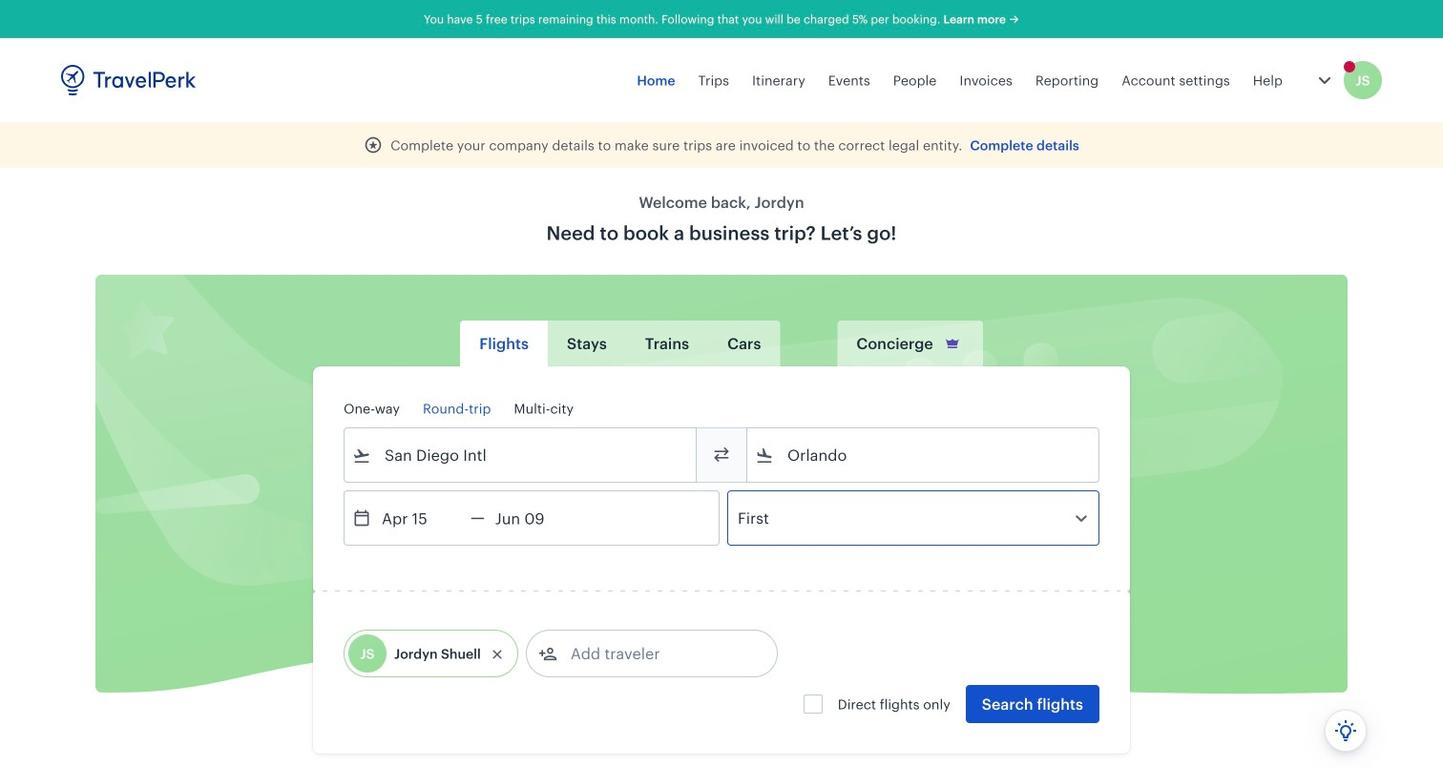 Task type: locate. For each thing, give the bounding box(es) containing it.
Add traveler search field
[[558, 639, 756, 669]]

From search field
[[371, 440, 671, 471]]



Task type: vqa. For each thing, say whether or not it's contained in the screenshot.
the add first traveler search box
no



Task type: describe. For each thing, give the bounding box(es) containing it.
To search field
[[774, 440, 1074, 471]]

Return text field
[[485, 492, 584, 545]]

Depart text field
[[371, 492, 471, 545]]



